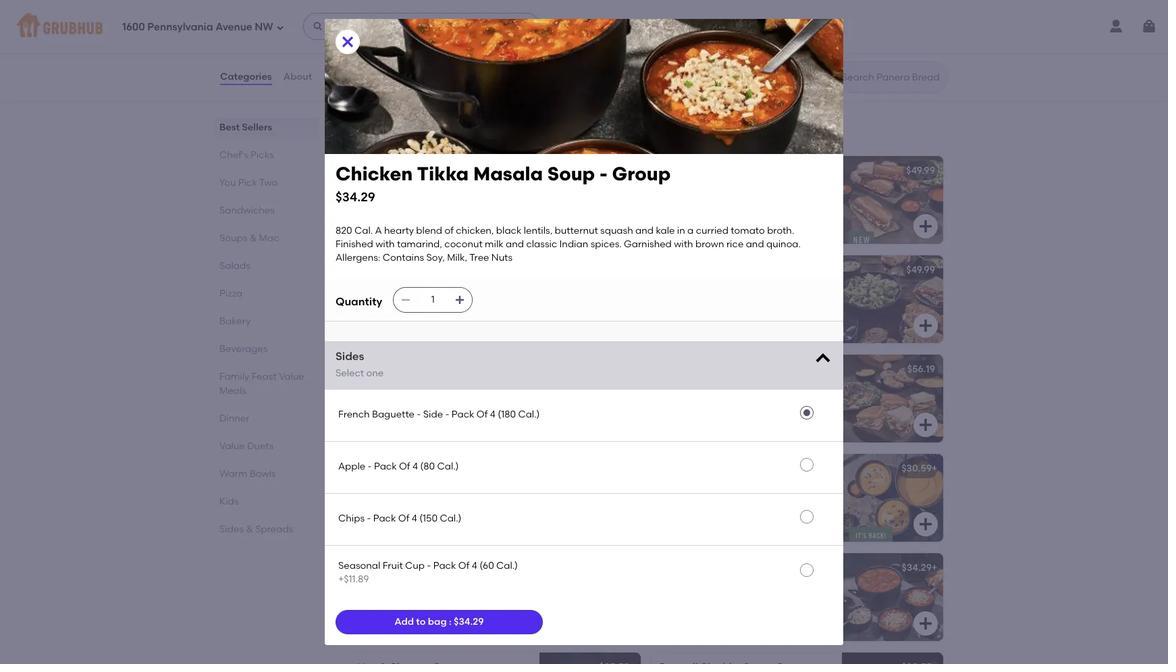 Task type: describe. For each thing, give the bounding box(es) containing it.
sides & spreads tab
[[220, 522, 314, 536]]

none for organic
[[707, 50, 730, 61]]

meal for a meal to feed the whole family, including any 3 flatbread pizzas and 2 whole salads. serves 4-6.
[[366, 284, 390, 295]]

whole up chipper
[[796, 297, 824, 309]]

avenue
[[216, 21, 253, 33]]

baguette,
[[694, 424, 739, 435]]

broccoli cheddar soup - group image
[[843, 653, 944, 664]]

chicken tikka masala soup - group image
[[843, 554, 944, 641]]

picks
[[251, 149, 274, 161]]

family down baguette.
[[401, 463, 432, 475]]

nuts
[[492, 252, 513, 264]]

2 horizontal spatial value
[[440, 125, 480, 141]]

4 inside seasonal fruit cup - pack of 4 (60 cal.) +$11.89
[[472, 560, 478, 571]]

cal. for 820
[[355, 225, 373, 236]]

chipper
[[784, 325, 821, 336]]

0 horizontal spatial value
[[220, 441, 245, 452]]

$34.29 +
[[902, 562, 938, 574]]

4 left (180
[[490, 409, 496, 421]]

cheese, for a meal to feed the whole family. including any 4 toasted baguettes, 1 group soup or group mac & cheese, and 1 whole salad. serves 4-6.
[[788, 212, 824, 223]]

value duets
[[220, 441, 274, 452]]

- inside button
[[413, 562, 417, 574]]

a meal to feed the whole family. includes 4 half sandwiches, 1 whole salad, 1 quart of soup, 1 whole french baguette, and 4 chocolate chippers. serves 4-6.
[[660, 383, 824, 449]]

meal for a meal to feed the whole family, including 4 half sandwiches, 1 whole salad, 1 group soup and 1 whole french baguette. serves 4-6.
[[366, 383, 390, 394]]

whole up (180
[[494, 397, 521, 408]]

french baguette - side - pack of 4 (180 cal.) button
[[325, 390, 844, 441]]

and inside a meal to feed the whole family, including any 3 flatbread pizzas and 2 whole salads. serves 4-6.
[[506, 297, 524, 309]]

serves inside a meal to feed the whole family. including any 3 toasted baguettes, 1 group soup or group mac & cheese, and 1 whole salad. serves 4-6.
[[443, 225, 473, 237]]

fruit
[[383, 560, 403, 571]]

main navigation navigation
[[0, 0, 1169, 53]]

160 cal. premium orange juice. allergens: none
[[357, 36, 498, 61]]

of inside seasonal fruit cup - pack of 4 (60 cal.) +$11.89
[[459, 560, 470, 571]]

feast up black
[[483, 165, 508, 177]]

$56.19
[[908, 364, 936, 375]]

two
[[259, 177, 278, 189]]

french inside a meal to feed the whole family, including 4 half sandwiches, 1 whole salad, 1 group soup and 1 whole french baguette. serves 4-6.
[[357, 424, 389, 435]]

- inside button
[[367, 513, 371, 525]]

any for 4
[[705, 198, 722, 209]]

feed for a meal to feed the whole family, including any 3 flatbread pizzas and 2 whole salads. serves 4-6.
[[404, 284, 424, 295]]

apple - pack of 4 (80 cal.)
[[338, 461, 459, 473]]

contains
[[383, 252, 424, 264]]

coconut
[[445, 239, 483, 250]]

4- inside a meal to feed the whole family. including any 3 toasted baguettes, 1 group soup or group mac & cheese, and 1 whole salad. serves 4-6.
[[475, 225, 485, 237]]

family feast value meals inside family feast value meals tab
[[220, 371, 305, 397]]

1 horizontal spatial $34.29
[[454, 616, 484, 628]]

salad. for 4
[[716, 225, 743, 237]]

family up a meal to feed the whole family. including any 4 toasted baguettes, 1 group soup or group mac & cheese, and 1 whole salad. serves 4-6.
[[753, 165, 784, 177]]

family feast image
[[540, 355, 641, 443]]

half for baguette.
[[406, 496, 424, 507]]

pack left (80
[[374, 461, 397, 473]]

to for a meal to feed the whole family. including any 3 toasted baguettes, 1 group soup or group mac & cheese, and 1 whole salad. serves 4-6.
[[392, 184, 401, 196]]

toasted inside a meal to feed the whole family. including any 3 toasted baguettes, 1 group soup or group mac & cheese, and 1 whole salad. serves 4-6.
[[429, 198, 465, 209]]

about button
[[283, 53, 313, 101]]

turkey chili - group image
[[540, 554, 641, 641]]

the for a meal to feed the whole family. including any 4 toasted baguettes, 1 group soup or group mac & cheese, and 1 whole salad. serves 4-6.
[[729, 184, 744, 196]]

family up a meal to feed the whole family. including any 3 toasted baguettes, 1 group soup or group mac & cheese, and 1 whole salad. serves 4-6.
[[450, 165, 481, 177]]

one
[[367, 368, 384, 379]]

soup for chicken tikka masala soup - group
[[764, 562, 788, 574]]

and inside a meal to feed the whole family, including 4 half sandwiches, 1 whole salad, 1 group soup and 1 whole french baguette. serves 4-6.
[[447, 410, 466, 422]]

the for a meal to feed the whole family. including any 3 toasted baguettes, 1 group soup or group mac & cheese, and 1 whole salad. serves 4-6.
[[427, 184, 442, 196]]

pennsylvania
[[148, 21, 213, 33]]

or for 4
[[714, 212, 724, 223]]

- inside seasonal fruit cup - pack of 4 (60 cal.) +$11.89
[[427, 560, 431, 571]]

tamarind,
[[397, 239, 442, 250]]

best
[[220, 122, 240, 133]]

1 vertical spatial value
[[279, 371, 305, 382]]

spices.
[[591, 239, 622, 250]]

vegetarian autumn squash soup - group image
[[843, 454, 944, 542]]

6. inside a meal to feed the whole family. includes 4 half sandwiches, 1 whole salad, 1 quart of soup, and 1 whole french baguette. serves 4-6.
[[480, 523, 488, 535]]

including for a meal to feed the whole family, including 4 half sandwiches, 1 whole salad, 1 group soup and 1 whole french baguette. serves 4-6.
[[357, 397, 400, 408]]

chocolate inside a meal to feed the whole family. includes 4 half sandwiches, 1 whole salad, 1 quart of soup, 1 whole french baguette, and 4 chocolate chippers. serves 4-6.
[[769, 424, 818, 435]]

cheese, for a meal to feed the whole family. including any 3 toasted baguettes, 1 group soup or group mac & cheese, and 1 whole salad. serves 4-6.
[[486, 212, 521, 223]]

salads tab
[[220, 259, 314, 273]]

premium for premium family feast with cookies
[[660, 364, 702, 375]]

juice.
[[764, 36, 791, 48]]

soup, for 4
[[738, 410, 763, 422]]

of for a meal to feed the whole family. includes 4 half sandwiches, 1 whole salad, 1 quart of soup, 1 whole french baguette, and 4 chocolate chippers. serves 4-6.
[[726, 410, 735, 422]]

reviews
[[324, 71, 361, 82]]

chips - pack of 4 (150 cal.) button
[[325, 494, 844, 545]]

4- inside a meal to feed the whole family. includes 4 half sandwiches, 1 whole salad, 1 quart of soup, 1 whole french baguette, and 4 chocolate chippers. serves 4-6.
[[739, 438, 748, 449]]

toasted inside a meal to feed the whole family. including any 4 toasted baguettes, 1 group soup or group mac & cheese, and 1 whole salad. serves 4-6.
[[732, 198, 768, 209]]

3 toasted baguette family feast
[[357, 165, 508, 177]]

garnished
[[624, 239, 672, 250]]

cal.) right (80
[[437, 461, 459, 473]]

and down tomato
[[746, 239, 765, 250]]

6. inside a meal to feed the whole family. includes 4 half sandwiches, 1 whole salad, 1 quart of soup, 1 whole french baguette, and 4 chocolate chippers. serves 4-6.
[[748, 438, 756, 449]]

svg image inside main navigation navigation
[[1142, 18, 1158, 34]]

chicken for chicken tikka masala soup - group $34.29
[[336, 162, 413, 185]]

none for premium
[[404, 50, 428, 61]]

of inside button
[[398, 513, 410, 525]]

feast up 3 toasted baguette family feast
[[397, 125, 436, 141]]

pack inside button
[[373, 513, 396, 525]]

4 right $43.69
[[660, 165, 666, 177]]

4 down soup, at the right top of page
[[726, 325, 731, 336]]

whole up "tamarind,"
[[384, 225, 411, 237]]

sellers
[[242, 122, 272, 133]]

baguette inside french baguette - side - pack of 4 (180 cal.) button
[[372, 409, 415, 421]]

820
[[336, 225, 352, 236]]

group up in
[[660, 212, 688, 223]]

group up 'blend'
[[423, 212, 451, 223]]

premium family feast image
[[540, 454, 641, 542]]

chicken,
[[456, 225, 494, 236]]

spreads
[[256, 524, 293, 535]]

feed for a meal to feed the whole family, including 4 half sandwiches, 1 whole salad, 1 group soup and 1 whole french baguette. serves 4-6.
[[404, 383, 424, 394]]

premium family feast with cookies
[[660, 364, 826, 375]]

4 inside a meal to feed the whole family, including 4 half sandwiches, 1 whole salad, 1 group soup and 1 whole french baguette. serves 4-6.
[[402, 397, 407, 408]]

6. inside a meal to feed the whole family. including any 4 toasted baguettes, 1 group soup or group mac & cheese, and 1 whole salad. serves 4-6.
[[787, 225, 795, 237]]

whole down 'milk,'
[[444, 284, 471, 295]]

soy,
[[427, 252, 445, 264]]

& inside tab
[[246, 524, 253, 535]]

or for 3
[[412, 212, 421, 223]]

toasted up a
[[668, 165, 705, 177]]

juice.
[[474, 36, 498, 48]]

whole inside a meal to feed the whole family. includes 4 half sandwiches, 1 whole salad, 1 quart of soup, 1 whole french baguette, and 4 chocolate chippers. serves 4-6.
[[747, 383, 774, 394]]

orange
[[439, 36, 472, 48]]

including for a meal to feed the whole family. including any 4 toasted baguettes, 1 group soup or group mac & cheese, and 1 whole salad. serves 4-6.
[[660, 198, 702, 209]]

cookies.
[[660, 338, 699, 350]]

sides for sides select one
[[336, 350, 364, 363]]

group inside a meal to feed the whole family, including 4 half sandwiches, 1 whole salad, 1 group soup and 1 whole french baguette. serves 4-6.
[[393, 410, 421, 422]]

4 up baguette,
[[701, 397, 706, 408]]

a for a meal to feed the whole family, including 4 half sandwiches, 1 whole salad, 1 group soup, 1 whole french baguette and 4 chocolate chipper cookies. serves 4-6.
[[660, 284, 667, 295]]

family, for whole
[[776, 284, 806, 295]]

dinner tab
[[220, 411, 314, 426]]

4- inside a meal to feed the whole family, including 4 half sandwiches, 1 whole salad, 1 group soup and 1 whole french baguette. serves 4-6.
[[471, 424, 480, 435]]

svg image for 3 flatbread pizza family feast image
[[615, 318, 632, 334]]

french inside a meal to feed the whole family. includes 4 half sandwiches, 1 whole salad, 1 quart of soup, and 1 whole french baguette. serves 4-6.
[[357, 523, 389, 535]]

a
[[688, 225, 694, 236]]

3 flatbread pizza family feast
[[357, 264, 498, 276]]

2
[[357, 311, 363, 322]]

broth.
[[768, 225, 795, 236]]

(60
[[480, 560, 494, 571]]

meal for a meal to feed the whole family. includes 4 half sandwiches, 1 whole salad, 1 quart of soup, 1 whole french baguette, and 4 chocolate chippers. serves 4-6.
[[669, 383, 692, 394]]

chicken tikka masala soup - group $34.29
[[336, 162, 671, 205]]

includes for baguette,
[[660, 397, 698, 408]]

and inside a meal to feed the whole family. includes 4 half sandwiches, 1 whole salad, 1 quart of soup, and 1 whole french baguette. serves 4-6.
[[463, 510, 481, 521]]

a inside 820 cal. a hearty blend of chicken, black lentils, butternut squash and kale in a curried tomato broth. finished with tamarind, coconut milk and classic indian spices. garnished with brown rice and quinoa. allergens: contains soy, milk, tree nuts
[[375, 225, 382, 236]]

1600 pennsylvania avenue nw
[[122, 21, 273, 33]]

pizzas
[[476, 297, 504, 309]]

feast down tree on the top of the page
[[473, 264, 498, 276]]

6. inside a meal to feed the whole family, including any 3 flatbread pizzas and 2 whole salads. serves 4-6.
[[470, 311, 478, 322]]

salad, for baguette,
[[660, 410, 689, 422]]

cup
[[405, 560, 425, 571]]

feed for a meal to feed the whole family, including 4 half sandwiches, 1 whole salad, 1 group soup, 1 whole french baguette and 4 chocolate chipper cookies. serves 4-6.
[[706, 284, 727, 295]]

and inside "a meal to feed the whole family, including 4 half sandwiches, 1 whole salad, 1 group soup, 1 whole french baguette and 4 chocolate chipper cookies. serves 4-6."
[[705, 325, 723, 336]]

the for a meal to feed the whole family, including any 3 flatbread pizzas and 2 whole salads. serves 4-6.
[[427, 284, 442, 295]]

and inside a meal to feed the whole family. including any 3 toasted baguettes, 1 group soup or group mac & cheese, and 1 whole salad. serves 4-6.
[[357, 225, 376, 237]]

0 vertical spatial meals
[[483, 125, 525, 141]]

french inside button
[[338, 409, 370, 421]]

whole down 4 toasted baguette family feast
[[747, 184, 774, 196]]

(80
[[420, 461, 435, 473]]

& inside a meal to feed the whole family. including any 3 toasted baguettes, 1 group soup or group mac & cheese, and 1 whole salad. serves 4-6.
[[476, 212, 483, 223]]

family down 2
[[357, 364, 388, 375]]

whole inside a meal to feed the whole family. includes 4 half sandwiches, 1 whole salad, 1 quart of soup, and 1 whole french baguette. serves 4-6.
[[444, 482, 471, 494]]

mac for 3
[[453, 212, 474, 223]]

you
[[220, 177, 236, 189]]

+ for $34.29
[[932, 562, 938, 574]]

soups
[[220, 232, 248, 244]]

group up 'hearty'
[[357, 212, 385, 223]]

:
[[449, 616, 452, 628]]

categories
[[220, 71, 272, 82]]

to for a meal to feed the whole family. including any 4 toasted baguettes, 1 group soup or group mac & cheese, and 1 whole salad. serves 4-6.
[[695, 184, 704, 196]]

soup inside a meal to feed the whole family, including 4 half sandwiches, 1 whole salad, 1 group soup and 1 whole french baguette. serves 4-6.
[[423, 410, 445, 422]]

of inside 820 cal. a hearty blend of chicken, black lentils, butternut squash and kale in a curried tomato broth. finished with tamarind, coconut milk and classic indian spices. garnished with brown rice and quinoa. allergens: contains soy, milk, tree nuts
[[445, 225, 454, 236]]

group inside "a meal to feed the whole family, including 4 half sandwiches, 1 whole salad, 1 group soup, 1 whole french baguette and 4 chocolate chipper cookies. serves 4-6."
[[696, 311, 723, 322]]

a meal to feed the whole family, including any 3 flatbread pizzas and 2 whole salads. serves 4-6.
[[357, 284, 524, 322]]

& inside a meal to feed the whole family. including any 4 toasted baguettes, 1 group soup or group mac & cheese, and 1 whole salad. serves 4-6.
[[779, 212, 786, 223]]

& inside tab
[[250, 232, 257, 244]]

butternut
[[555, 225, 598, 236]]

6. inside a meal to feed the whole family, including 4 half sandwiches, 1 whole salad, 1 group soup and 1 whole french baguette. serves 4-6.
[[480, 424, 488, 435]]

allergens: inside 820 cal. a hearty blend of chicken, black lentils, butternut squash and kale in a curried tomato broth. finished with tamarind, coconut milk and classic indian spices. garnished with brown rice and quinoa. allergens: contains soy, milk, tree nuts
[[336, 252, 381, 264]]

and inside a meal to feed the whole family. including any 4 toasted baguettes, 1 group soup or group mac & cheese, and 1 whole salad. serves 4-6.
[[660, 225, 678, 237]]

beverages tab
[[220, 342, 314, 356]]

family inside "family feast value meals"
[[220, 371, 250, 382]]

kale
[[656, 225, 675, 236]]

meal for a meal to feed the whole family, including 4 half sandwiches, 1 whole salad, 1 group soup, 1 whole french baguette and 4 chocolate chipper cookies. serves 4-6.
[[669, 284, 692, 295]]

flatbread inside a meal to feed the whole family, including any 3 flatbread pizzas and 2 whole salads. serves 4-6.
[[429, 297, 474, 309]]

brown
[[696, 239, 725, 250]]

premium inside 160 cal. premium orange juice. allergens: none
[[395, 36, 436, 48]]

$49.99 for a meal to feed the whole family, including 4 half sandwiches, 1 whole salad, 1 group soup, 1 whole french baguette and 4 chocolate chipper cookies. serves 4-6.
[[907, 264, 936, 276]]

whole right soup, at the right top of page
[[758, 311, 785, 322]]

serves inside a meal to feed the whole family. including any 4 toasted baguettes, 1 group soup or group mac & cheese, and 1 whole salad. serves 4-6.
[[746, 225, 776, 237]]

and up garnished
[[636, 225, 654, 236]]

$34.29 inside chicken tikka masala soup - group $34.29
[[336, 189, 375, 205]]

family down 'milk,'
[[440, 264, 471, 276]]

organic inside '90 cal. organic apple juice. allergens: none'
[[694, 36, 732, 48]]

pack right side
[[452, 409, 475, 421]]

quart for french
[[394, 510, 421, 521]]

a meal to feed the whole family. including any 4 toasted baguettes, 1 group soup or group mac & cheese, and 1 whole salad. serves 4-6.
[[660, 184, 826, 237]]

bag
[[428, 616, 447, 628]]

4 inside a meal to feed the whole family. includes 4 half sandwiches, 1 whole salad, 1 quart of soup, and 1 whole french baguette. serves 4-6.
[[398, 496, 403, 507]]

pizza tab
[[220, 286, 314, 301]]

premium for premium family feast
[[357, 463, 399, 475]]

masala for chicken tikka masala soup - group
[[727, 562, 762, 574]]

3 inside a meal to feed the whole family, including any 3 flatbread pizzas and 2 whole salads. serves 4-6.
[[421, 297, 427, 309]]

organic apple juice
[[660, 17, 756, 29]]

french inside a meal to feed the whole family. includes 4 half sandwiches, 1 whole salad, 1 quart of soup, 1 whole french baguette, and 4 chocolate chippers. serves 4-6.
[[660, 424, 692, 435]]

orange juice image
[[540, 8, 641, 96]]

6. inside a meal to feed the whole family. including any 3 toasted baguettes, 1 group soup or group mac & cheese, and 1 whole salad. serves 4-6.
[[485, 225, 492, 237]]

2 with from the left
[[674, 239, 694, 250]]

any for 3
[[402, 198, 419, 209]]

serves inside a meal to feed the whole family, including 4 half sandwiches, 1 whole salad, 1 group soup and 1 whole french baguette. serves 4-6.
[[439, 424, 468, 435]]

chef's picks tab
[[220, 148, 314, 162]]

2 juice from the left
[[730, 17, 756, 29]]

french inside "a meal to feed the whole family, including 4 half sandwiches, 1 whole salad, 1 group soup, 1 whole french baguette and 4 chocolate chipper cookies. serves 4-6."
[[788, 311, 819, 322]]

feast inside tab
[[252, 371, 277, 382]]

a meal to feed the whole family. including any 3 toasted baguettes, 1 group soup or group mac & cheese, and 1 whole salad. serves 4-6.
[[357, 184, 523, 237]]

autumn
[[714, 463, 751, 475]]

beverages
[[220, 343, 268, 355]]

3 inside a meal to feed the whole family. including any 3 toasted baguettes, 1 group soup or group mac & cheese, and 1 whole salad. serves 4-6.
[[421, 198, 427, 209]]

cal.) right (180
[[518, 409, 540, 421]]

of left (80
[[399, 461, 410, 473]]

dinner
[[220, 413, 250, 424]]

soup for 3
[[387, 212, 409, 223]]

premium family feast
[[357, 463, 460, 475]]

4- inside a meal to feed the whole family. includes 4 half sandwiches, 1 whole salad, 1 quart of soup, and 1 whole french baguette. serves 4-6.
[[471, 523, 480, 535]]

salad, for french
[[357, 510, 386, 521]]

orange
[[357, 17, 393, 29]]

svg image for organic apple juice image
[[918, 70, 934, 87]]

orange juice
[[357, 17, 421, 29]]

in
[[678, 225, 686, 236]]

hearty
[[384, 225, 414, 236]]

160
[[357, 36, 372, 48]]

4- inside a meal to feed the whole family. including any 4 toasted baguettes, 1 group soup or group mac & cheese, and 1 whole salad. serves 4-6.
[[778, 225, 787, 237]]

includes for french
[[357, 496, 396, 507]]

whole up brown
[[686, 225, 713, 237]]

kids tab
[[220, 495, 314, 509]]

serves inside a meal to feed the whole family. includes 4 half sandwiches, 1 whole salad, 1 quart of soup, and 1 whole french baguette. serves 4-6.
[[438, 523, 468, 535]]

0 horizontal spatial flatbread
[[365, 264, 411, 276]]

a for a meal to feed the whole family. includes 4 half sandwiches, 1 whole salad, 1 quart of soup, and 1 whole french baguette. serves 4-6.
[[357, 482, 364, 494]]

best sellers
[[220, 122, 272, 133]]

pack inside seasonal fruit cup - pack of 4 (60 cal.) +$11.89
[[434, 560, 456, 571]]

group for vegetarian autumn squash soup - group
[[822, 463, 851, 475]]

$43.69
[[603, 165, 633, 177]]

svg image for 4 toasted baguette family feast image
[[918, 218, 934, 235]]

squash
[[753, 463, 787, 475]]

finished
[[336, 239, 373, 250]]

4- inside a meal to feed the whole family, including any 3 flatbread pizzas and 2 whole salads. serves 4-6.
[[461, 311, 470, 322]]

1600
[[122, 21, 145, 33]]

soups & mac
[[220, 232, 279, 244]]

add to bag : $34.29
[[395, 616, 484, 628]]

820 cal. a hearty blend of chicken, black lentils, butternut squash and kale in a curried tomato broth. finished with tamarind, coconut milk and classic indian spices. garnished with brown rice and quinoa. allergens: contains soy, milk, tree nuts
[[336, 225, 804, 264]]

serves inside a meal to feed the whole family. includes 4 half sandwiches, 1 whole salad, 1 quart of soup, 1 whole french baguette, and 4 chocolate chippers. serves 4-6.
[[706, 438, 736, 449]]

french baguette - side - pack of 4 (180 cal.)
[[338, 409, 540, 421]]

to left bag
[[416, 616, 426, 628]]

4 down brown
[[705, 297, 710, 309]]

turkey chili - group
[[357, 562, 448, 574]]

family up a meal to feed the whole family. includes 4 half sandwiches, 1 whole salad, 1 quart of soup, 1 whole french baguette, and 4 chocolate chippers. serves 4-6.
[[704, 364, 735, 375]]

whole up soup, at the right top of page
[[747, 284, 774, 295]]



Task type: vqa. For each thing, say whether or not it's contained in the screenshot.
feed in A meal to feed the whole family. Includes 4 Half Sandwiches, 1 Whole Salad, 1 Quart of Soup, 1 Whole French Baguette, and 4 Chocolate Chippers. Serves 4-6.
yes



Task type: locate. For each thing, give the bounding box(es) containing it.
apple
[[700, 17, 728, 29], [734, 36, 761, 48], [338, 461, 366, 473]]

meals up chicken tikka masala soup - group $34.29
[[483, 125, 525, 141]]

soup up a
[[690, 212, 712, 223]]

1 vertical spatial half
[[406, 496, 424, 507]]

to
[[392, 184, 401, 196], [695, 184, 704, 196], [392, 284, 401, 295], [695, 284, 704, 295], [392, 383, 401, 394], [695, 383, 704, 394], [392, 482, 401, 494], [416, 616, 426, 628]]

baguettes, for 3 toasted baguette family feast
[[468, 198, 517, 209]]

0 vertical spatial pizza
[[413, 264, 438, 276]]

duets
[[247, 441, 274, 452]]

0 horizontal spatial pizza
[[220, 288, 243, 299]]

allergens: for 160
[[357, 50, 402, 61]]

feast right one
[[390, 364, 416, 375]]

chicken inside chicken tikka masala soup - group $34.29
[[336, 162, 413, 185]]

a down cookies.
[[660, 383, 667, 394]]

allergens: down 90
[[660, 50, 705, 61]]

the down premium family feast with cookies
[[729, 383, 744, 394]]

chef's picks
[[220, 149, 274, 161]]

warm bowls
[[220, 468, 276, 480]]

cheese, inside a meal to feed the whole family. including any 4 toasted baguettes, 1 group soup or group mac & cheese, and 1 whole salad. serves 4-6.
[[788, 212, 824, 223]]

2 $49.99 from the top
[[907, 264, 936, 276]]

the for a meal to feed the whole family. includes 4 half sandwiches, 1 whole salad, 1 quart of soup, and 1 whole french baguette. serves 4-6.
[[427, 482, 442, 494]]

meal for a meal to feed the whole family. includes 4 half sandwiches, 1 whole salad, 1 quart of soup, and 1 whole french baguette. serves 4-6.
[[366, 482, 390, 494]]

or inside a meal to feed the whole family. including any 4 toasted baguettes, 1 group soup or group mac & cheese, and 1 whole salad. serves 4-6.
[[714, 212, 724, 223]]

family. inside a meal to feed the whole family. including any 4 toasted baguettes, 1 group soup or group mac & cheese, and 1 whole salad. serves 4-6.
[[776, 184, 806, 196]]

tomato
[[731, 225, 765, 236]]

1 vertical spatial organic
[[694, 36, 732, 48]]

any inside a meal to feed the whole family. including any 3 toasted baguettes, 1 group soup or group mac & cheese, and 1 whole salad. serves 4-6.
[[402, 198, 419, 209]]

select
[[336, 368, 364, 379]]

Search Panera Bread search field
[[841, 71, 945, 84]]

1 vertical spatial flatbread
[[429, 297, 474, 309]]

4 left (150
[[412, 513, 417, 525]]

cal.
[[374, 36, 393, 48], [674, 36, 692, 48], [355, 225, 373, 236]]

best sellers tab
[[220, 120, 314, 134]]

whole right side
[[474, 410, 501, 422]]

1 vertical spatial +
[[932, 562, 938, 574]]

warm
[[220, 468, 248, 480]]

cal.) inside seasonal fruit cup - pack of 4 (60 cal.) +$11.89
[[497, 560, 518, 571]]

4 inside a meal to feed the whole family. including any 4 toasted baguettes, 1 group soup or group mac & cheese, and 1 whole salad. serves 4-6.
[[724, 198, 729, 209]]

family
[[347, 125, 394, 141], [450, 165, 481, 177], [753, 165, 784, 177], [440, 264, 471, 276], [357, 364, 388, 375], [704, 364, 735, 375], [220, 371, 250, 382], [401, 463, 432, 475]]

soup, up baguette,
[[738, 410, 763, 422]]

0 horizontal spatial mac
[[453, 212, 474, 223]]

and right side
[[447, 410, 466, 422]]

chef's
[[220, 149, 248, 161]]

1 vertical spatial soup,
[[435, 510, 461, 521]]

tikka for chicken tikka masala soup - group $34.29
[[417, 162, 469, 185]]

including for a meal to feed the whole family. including any 3 toasted baguettes, 1 group soup or group mac & cheese, and 1 whole salad. serves 4-6.
[[357, 198, 400, 209]]

1 horizontal spatial half
[[708, 397, 727, 408]]

serves inside "a meal to feed the whole family, including 4 half sandwiches, 1 whole salad, 1 group soup, 1 whole french baguette and 4 chocolate chipper cookies. serves 4-6."
[[702, 338, 731, 350]]

1 with from the left
[[376, 239, 395, 250]]

feed for a meal to feed the whole family. including any 4 toasted baguettes, 1 group soup or group mac & cheese, and 1 whole salad. serves 4-6.
[[706, 184, 727, 196]]

a left 'hearty'
[[375, 225, 382, 236]]

svg image
[[1142, 18, 1158, 34], [340, 34, 356, 50], [918, 70, 934, 87], [615, 218, 632, 235], [918, 218, 934, 235], [615, 318, 632, 334], [918, 318, 934, 334], [814, 349, 833, 368], [918, 616, 934, 632]]

including up baguette
[[660, 297, 702, 309]]

1 horizontal spatial meals
[[483, 125, 525, 141]]

feast
[[397, 125, 436, 141], [483, 165, 508, 177], [786, 165, 811, 177], [473, 264, 498, 276], [390, 364, 416, 375], [737, 364, 762, 375], [252, 371, 277, 382], [434, 463, 460, 475]]

0 horizontal spatial sandwiches,
[[429, 397, 486, 408]]

0 vertical spatial half
[[708, 397, 727, 408]]

half for soup
[[410, 397, 427, 408]]

search icon image
[[821, 69, 837, 85]]

salad. inside a meal to feed the whole family. including any 3 toasted baguettes, 1 group soup or group mac & cheese, and 1 whole salad. serves 4-6.
[[413, 225, 441, 237]]

0 horizontal spatial soup,
[[435, 510, 461, 521]]

vegetarian autumn squash soup - group
[[660, 463, 851, 475]]

with
[[765, 364, 786, 375]]

cheese, inside a meal to feed the whole family. including any 3 toasted baguettes, 1 group soup or group mac & cheese, and 1 whole salad. serves 4-6.
[[486, 212, 521, 223]]

you pick two tab
[[220, 176, 314, 190]]

nw
[[255, 21, 273, 33]]

apple - pack of 4 (80 cal.) button
[[325, 442, 844, 493]]

including
[[357, 297, 400, 309], [660, 297, 702, 309], [357, 397, 400, 408]]

1 or from the left
[[412, 212, 421, 223]]

chips
[[338, 513, 365, 525]]

cal. for 160
[[374, 36, 393, 48]]

chicken tikka masala soup - group
[[660, 562, 825, 574]]

soup, for serves
[[435, 510, 461, 521]]

feed for a meal to feed the whole family. includes 4 half sandwiches, 1 whole salad, 1 quart of soup, and 1 whole french baguette. serves 4-6.
[[404, 482, 424, 494]]

2 mac from the left
[[756, 212, 777, 223]]

family. for a meal to feed the whole family. includes 4 half sandwiches, 1 whole salad, 1 quart of soup, 1 whole french baguette, and 4 chocolate chippers. serves 4-6.
[[776, 383, 806, 394]]

blend
[[416, 225, 443, 236]]

1 horizontal spatial apple
[[700, 17, 728, 29]]

black
[[496, 225, 522, 236]]

value up 3 toasted baguette family feast
[[440, 125, 480, 141]]

1 vertical spatial apple
[[734, 36, 761, 48]]

1 $49.99 from the top
[[907, 165, 936, 177]]

1 salad. from the left
[[413, 225, 441, 237]]

0 vertical spatial flatbread
[[365, 264, 411, 276]]

salad, for baguette
[[660, 311, 688, 322]]

group for chicken tikka masala soup - group $34.29
[[612, 162, 671, 185]]

feed inside a meal to feed the whole family. includes 4 half sandwiches, 1 whole salad, 1 quart of soup, 1 whole french baguette, and 4 chocolate chippers. serves 4-6.
[[706, 383, 727, 394]]

0 vertical spatial sides
[[336, 350, 364, 363]]

feed up soup, at the right top of page
[[706, 284, 727, 295]]

salad. up rice
[[716, 225, 743, 237]]

1 vertical spatial masala
[[727, 562, 762, 574]]

0 vertical spatial chicken
[[336, 162, 413, 185]]

a inside a meal to feed the whole family, including 4 half sandwiches, 1 whole salad, 1 group soup and 1 whole french baguette. serves 4-6.
[[357, 383, 364, 394]]

4 toasted baguette family feast
[[660, 165, 811, 177]]

the inside a meal to feed the whole family, including any 3 flatbread pizzas and 2 whole salads. serves 4-6.
[[427, 284, 442, 295]]

1 horizontal spatial salad,
[[660, 311, 688, 322]]

group
[[357, 212, 385, 223], [423, 212, 451, 223], [660, 212, 688, 223], [726, 212, 753, 223], [696, 311, 723, 322], [393, 410, 421, 422]]

0 horizontal spatial includes
[[357, 496, 396, 507]]

family. for a meal to feed the whole family. includes 4 half sandwiches, 1 whole salad, 1 quart of soup, and 1 whole french baguette. serves 4-6.
[[473, 482, 503, 494]]

0 vertical spatial of
[[445, 225, 454, 236]]

1 horizontal spatial chicken
[[660, 562, 698, 574]]

1 vertical spatial sides
[[220, 524, 244, 535]]

1 horizontal spatial or
[[714, 212, 724, 223]]

the for a meal to feed the whole family, including 4 half sandwiches, 1 whole salad, 1 group soup, 1 whole french baguette and 4 chocolate chipper cookies. serves 4-6.
[[729, 284, 744, 295]]

2 vertical spatial value
[[220, 441, 245, 452]]

0 vertical spatial value
[[440, 125, 480, 141]]

- inside chicken tikka masala soup - group $34.29
[[600, 162, 608, 185]]

group up tomato
[[726, 212, 753, 223]]

sandwiches
[[220, 205, 275, 216]]

sandwiches, inside a meal to feed the whole family. includes 4 half sandwiches, 1 whole salad, 1 quart of soup, and 1 whole french baguette. serves 4-6.
[[427, 496, 484, 507]]

baguette for 4
[[707, 165, 751, 177]]

svg image
[[313, 21, 323, 32], [276, 23, 284, 31], [615, 70, 632, 87], [401, 294, 412, 305], [455, 294, 466, 305], [918, 417, 934, 433], [918, 516, 934, 533]]

family, up pizzas
[[473, 284, 503, 295]]

apple inside '90 cal. organic apple juice. allergens: none'
[[734, 36, 761, 48]]

$30.59
[[902, 463, 932, 475]]

1 horizontal spatial family feast value meals
[[347, 125, 525, 141]]

sandwiches, for 1
[[732, 297, 788, 309]]

sandwiches, for and
[[429, 397, 486, 408]]

1 horizontal spatial mac
[[756, 212, 777, 223]]

3 flatbread pizza family feast image
[[540, 256, 641, 343]]

baguettes, up black
[[468, 198, 517, 209]]

0 vertical spatial +
[[932, 463, 938, 475]]

half
[[708, 397, 727, 408], [406, 496, 424, 507]]

any
[[402, 198, 419, 209], [705, 198, 722, 209], [402, 297, 419, 309]]

soup, inside a meal to feed the whole family. includes 4 half sandwiches, 1 whole salad, 1 quart of soup, and 1 whole french baguette. serves 4-6.
[[435, 510, 461, 521]]

feast up 'broth.'
[[786, 165, 811, 177]]

& left mac
[[250, 232, 257, 244]]

feed down premium family feast with cookies
[[706, 383, 727, 394]]

2 horizontal spatial cal.
[[674, 36, 692, 48]]

meal inside a meal to feed the whole family, including any 3 flatbread pizzas and 2 whole salads. serves 4-6.
[[366, 284, 390, 295]]

allergens:
[[357, 50, 402, 61], [660, 50, 705, 61], [336, 252, 381, 264]]

feast up a meal to feed the whole family. includes 4 half sandwiches, 1 whole salad, 1 quart of soup, and 1 whole french baguette. serves 4-6.
[[434, 463, 460, 475]]

quart
[[697, 410, 724, 422], [394, 510, 421, 521]]

90
[[660, 36, 671, 48]]

0 vertical spatial soup
[[548, 162, 595, 185]]

none inside 160 cal. premium orange juice. allergens: none
[[404, 50, 428, 61]]

0 horizontal spatial half
[[406, 496, 424, 507]]

a meal to feed the whole family, including 4 half sandwiches, 1 whole salad, 1 group soup, 1 whole french baguette and 4 chocolate chipper cookies. serves 4-6.
[[660, 284, 824, 350]]

soup for chicken tikka masala soup - group $34.29
[[548, 162, 595, 185]]

svg image for the chicken tikka masala soup - group 'image'
[[918, 616, 934, 632]]

french down select
[[338, 409, 370, 421]]

none down organic apple juice
[[707, 50, 730, 61]]

pick
[[238, 177, 257, 189]]

baguettes, inside a meal to feed the whole family. including any 3 toasted baguettes, 1 group soup or group mac & cheese, and 1 whole salad. serves 4-6.
[[468, 198, 517, 209]]

family. for a meal to feed the whole family. including any 3 toasted baguettes, 1 group soup or group mac & cheese, and 1 whole salad. serves 4-6.
[[473, 184, 503, 196]]

sides for sides & spreads
[[220, 524, 244, 535]]

cal. inside '90 cal. organic apple juice. allergens: none'
[[674, 36, 692, 48]]

2 salad. from the left
[[716, 225, 743, 237]]

group left soup, at the right top of page
[[696, 311, 723, 322]]

0 horizontal spatial meals
[[220, 385, 246, 397]]

half inside a meal to feed the whole family. includes 4 half sandwiches, 1 whole salad, 1 quart of soup, 1 whole french baguette, and 4 chocolate chippers. serves 4-6.
[[708, 397, 727, 408]]

the inside a meal to feed the whole family. includes 4 half sandwiches, 1 whole salad, 1 quart of soup, and 1 whole french baguette. serves 4-6.
[[427, 482, 442, 494]]

0 horizontal spatial none
[[404, 50, 428, 61]]

half for and
[[708, 397, 727, 408]]

baguette
[[660, 325, 703, 336]]

the
[[427, 184, 442, 196], [729, 184, 744, 196], [427, 284, 442, 295], [729, 284, 744, 295], [427, 383, 442, 394], [729, 383, 744, 394], [427, 482, 442, 494]]

1 horizontal spatial cal.
[[374, 36, 393, 48]]

including inside "a meal to feed the whole family, including 4 half sandwiches, 1 whole salad, 1 group soup, 1 whole french baguette and 4 chocolate chipper cookies. serves 4-6."
[[660, 297, 702, 309]]

tikka for chicken tikka masala soup - group
[[700, 562, 725, 574]]

salad. inside a meal to feed the whole family. including any 4 toasted baguettes, 1 group soup or group mac & cheese, and 1 whole salad. serves 4-6.
[[716, 225, 743, 237]]

serves down french baguette - side - pack of 4 (180 cal.)
[[439, 424, 468, 435]]

sides select one
[[336, 350, 384, 379]]

0 vertical spatial premium
[[395, 36, 436, 48]]

half for soup,
[[712, 297, 730, 309]]

1 cheese, from the left
[[486, 212, 521, 223]]

baguette up a meal to feed the whole family. including any 4 toasted baguettes, 1 group soup or group mac & cheese, and 1 whole salad. serves 4-6.
[[707, 165, 751, 177]]

1 vertical spatial salad,
[[357, 510, 386, 521]]

0 horizontal spatial family feast value meals
[[220, 371, 305, 397]]

mac up chicken,
[[453, 212, 474, 223]]

2 horizontal spatial $34.29
[[902, 562, 932, 574]]

half
[[712, 297, 730, 309], [410, 397, 427, 408]]

none
[[404, 50, 428, 61], [707, 50, 730, 61]]

0 vertical spatial family feast value meals
[[347, 125, 525, 141]]

a inside a meal to feed the whole family. includes 4 half sandwiches, 1 whole salad, 1 quart of soup, 1 whole french baguette, and 4 chocolate chippers. serves 4-6.
[[660, 383, 667, 394]]

2 horizontal spatial soup
[[690, 212, 712, 223]]

to down family feast
[[392, 383, 401, 394]]

none down orange juice
[[404, 50, 428, 61]]

0 vertical spatial $34.29
[[336, 189, 375, 205]]

including for a meal to feed the whole family, including any 3 flatbread pizzas and 2 whole salads. serves 4-6.
[[357, 297, 400, 309]]

1 horizontal spatial masala
[[727, 562, 762, 574]]

0 vertical spatial apple
[[700, 17, 728, 29]]

bakery
[[220, 316, 251, 327]]

0 horizontal spatial $34.29
[[336, 189, 375, 205]]

chippers.
[[660, 438, 704, 449]]

any inside a meal to feed the whole family. including any 4 toasted baguettes, 1 group soup or group mac & cheese, and 1 whole salad. serves 4-6.
[[705, 198, 722, 209]]

0 vertical spatial includes
[[660, 397, 698, 408]]

family feast
[[357, 364, 416, 375]]

$49.99 for a meal to feed the whole family. including any 4 toasted baguettes, 1 group soup or group mac & cheese, and 1 whole salad. serves 4-6.
[[907, 165, 936, 177]]

family feast with cookies image
[[843, 256, 944, 343]]

4 up chips - pack of 4 (150 cal.) at the left of the page
[[398, 496, 403, 507]]

1 vertical spatial premium
[[660, 364, 702, 375]]

4- inside "a meal to feed the whole family, including 4 half sandwiches, 1 whole salad, 1 group soup, 1 whole french baguette and 4 chocolate chipper cookies. serves 4-6."
[[734, 338, 743, 350]]

2 horizontal spatial apple
[[734, 36, 761, 48]]

to down 4 toasted baguette family feast
[[695, 184, 704, 196]]

sandwiches, for and
[[427, 496, 484, 507]]

flatbread
[[365, 264, 411, 276], [429, 297, 474, 309]]

kids
[[220, 496, 239, 507]]

sandwiches tab
[[220, 203, 314, 218]]

$49.99
[[907, 165, 936, 177], [907, 264, 936, 276]]

0 vertical spatial quart
[[697, 410, 724, 422]]

2 baguettes, from the left
[[770, 198, 820, 209]]

whole
[[795, 397, 824, 408], [771, 410, 800, 422], [492, 496, 521, 507], [489, 510, 518, 521]]

0 horizontal spatial with
[[376, 239, 395, 250]]

whole right 2
[[365, 311, 392, 322]]

feed for a meal to feed the whole family. including any 3 toasted baguettes, 1 group soup or group mac & cheese, and 1 whole salad. serves 4-6.
[[404, 184, 424, 196]]

0 vertical spatial organic
[[660, 17, 698, 29]]

svg image for family feast with cookies 'image'
[[918, 318, 934, 334]]

french up chipper
[[788, 311, 819, 322]]

mac inside a meal to feed the whole family. including any 3 toasted baguettes, 1 group soup or group mac & cheese, and 1 whole salad. serves 4-6.
[[453, 212, 474, 223]]

mac for 4
[[756, 212, 777, 223]]

serves right (150
[[438, 523, 468, 535]]

family.
[[473, 184, 503, 196], [776, 184, 806, 196], [776, 383, 806, 394], [473, 482, 503, 494]]

1 including from the left
[[357, 198, 400, 209]]

2 none from the left
[[707, 50, 730, 61]]

feed inside a meal to feed the whole family. including any 4 toasted baguettes, 1 group soup or group mac & cheese, and 1 whole salad. serves 4-6.
[[706, 184, 727, 196]]

4- up (60
[[471, 523, 480, 535]]

premium family feast with cookies image
[[843, 355, 944, 443]]

2 + from the top
[[932, 562, 938, 574]]

soup inside a meal to feed the whole family. including any 4 toasted baguettes, 1 group soup or group mac & cheese, and 1 whole salad. serves 4-6.
[[690, 212, 712, 223]]

lentils,
[[524, 225, 553, 236]]

0 horizontal spatial cheese,
[[486, 212, 521, 223]]

cal. inside 160 cal. premium orange juice. allergens: none
[[374, 36, 393, 48]]

3 toasted baguette family feast image
[[540, 156, 641, 244]]

salad, inside "a meal to feed the whole family, including 4 half sandwiches, 1 whole salad, 1 group soup, 1 whole french baguette and 4 chocolate chipper cookies. serves 4-6."
[[660, 311, 688, 322]]

feed
[[404, 184, 424, 196], [706, 184, 727, 196], [404, 284, 424, 295], [706, 284, 727, 295], [404, 383, 424, 394], [706, 383, 727, 394], [404, 482, 424, 494]]

0 horizontal spatial salad.
[[413, 225, 441, 237]]

0 horizontal spatial sandwiches,
[[427, 496, 484, 507]]

feed inside "a meal to feed the whole family, including 4 half sandwiches, 1 whole salad, 1 group soup, 1 whole french baguette and 4 chocolate chipper cookies. serves 4-6."
[[706, 284, 727, 295]]

soup up baguette.
[[423, 410, 445, 422]]

1 vertical spatial chocolate
[[769, 424, 818, 435]]

1 vertical spatial sandwiches,
[[427, 496, 484, 507]]

0 horizontal spatial soup
[[548, 162, 595, 185]]

juice up 160 cal. premium orange juice. allergens: none
[[395, 17, 421, 29]]

side
[[423, 409, 443, 421]]

+ for $30.59
[[932, 463, 938, 475]]

1 horizontal spatial sandwiches,
[[732, 297, 788, 309]]

to up salads. on the top of the page
[[392, 284, 401, 295]]

the inside a meal to feed the whole family. including any 4 toasted baguettes, 1 group soup or group mac & cheese, and 1 whole salad. serves 4-6.
[[729, 184, 744, 196]]

1 juice from the left
[[395, 17, 421, 29]]

2 or from the left
[[714, 212, 724, 223]]

warm bowls tab
[[220, 467, 314, 481]]

whole up french baguette - side - pack of 4 (180 cal.)
[[444, 383, 471, 394]]

organic apple juice image
[[843, 8, 944, 96]]

family, inside a meal to feed the whole family, including any 3 flatbread pizzas and 2 whole salads. serves 4-6.
[[473, 284, 503, 295]]

whole down with
[[747, 383, 774, 394]]

6. down french baguette - side - pack of 4 (180 cal.)
[[480, 424, 488, 435]]

family, inside "a meal to feed the whole family, including 4 half sandwiches, 1 whole salad, 1 group soup, 1 whole french baguette and 4 chocolate chipper cookies. serves 4-6."
[[776, 284, 806, 295]]

seasonal
[[338, 560, 381, 571]]

quart for baguette,
[[697, 410, 724, 422]]

feed down 4 toasted baguette family feast
[[706, 184, 727, 196]]

sides & spreads
[[220, 524, 293, 535]]

the inside a meal to feed the whole family. includes 4 half sandwiches, 1 whole salad, 1 quart of soup, 1 whole french baguette, and 4 chocolate chippers. serves 4-6.
[[729, 383, 744, 394]]

cheese, up black
[[486, 212, 521, 223]]

+
[[932, 463, 938, 475], [932, 562, 938, 574]]

4 up squash
[[762, 424, 767, 435]]

feast left with
[[737, 364, 762, 375]]

premium down orange juice
[[395, 36, 436, 48]]

0 vertical spatial soup,
[[738, 410, 763, 422]]

to for a meal to feed the whole family. includes 4 half sandwiches, 1 whole salad, 1 quart of soup, 1 whole french baguette, and 4 chocolate chippers. serves 4-6.
[[695, 383, 704, 394]]

apple inside button
[[338, 461, 366, 473]]

1 horizontal spatial half
[[712, 297, 730, 309]]

including for a meal to feed the whole family, including 4 half sandwiches, 1 whole salad, 1 group soup, 1 whole french baguette and 4 chocolate chipper cookies. serves 4-6.
[[660, 297, 702, 309]]

baguette for 3
[[405, 165, 448, 177]]

0 horizontal spatial tikka
[[417, 162, 469, 185]]

1 horizontal spatial of
[[445, 225, 454, 236]]

premium left (80
[[357, 463, 399, 475]]

0 horizontal spatial masala
[[474, 162, 543, 185]]

to for a meal to feed the whole family. includes 4 half sandwiches, 1 whole salad, 1 quart of soup, and 1 whole french baguette. serves 4-6.
[[392, 482, 401, 494]]

salad, up chippers. on the right of page
[[660, 410, 689, 422]]

classic
[[527, 239, 558, 250]]

1 vertical spatial sandwiches,
[[429, 397, 486, 408]]

a for a meal to feed the whole family. including any 4 toasted baguettes, 1 group soup or group mac & cheese, and 1 whole salad. serves 4-6.
[[660, 184, 667, 196]]

bakery tab
[[220, 314, 314, 328]]

of left (180
[[477, 409, 488, 421]]

meal
[[366, 184, 390, 196], [669, 184, 692, 196], [366, 284, 390, 295], [669, 284, 692, 295], [366, 383, 390, 394], [669, 383, 692, 394], [366, 482, 390, 494]]

cal. inside 820 cal. a hearty blend of chicken, black lentils, butternut squash and kale in a curried tomato broth. finished with tamarind, coconut milk and classic indian spices. garnished with brown rice and quinoa. allergens: contains soy, milk, tree nuts
[[355, 225, 373, 236]]

salad, down one
[[357, 410, 385, 422]]

toasted up 'hearty'
[[365, 165, 402, 177]]

you pick two
[[220, 177, 278, 189]]

value up the warm
[[220, 441, 245, 452]]

half inside a meal to feed the whole family, including 4 half sandwiches, 1 whole salad, 1 group soup and 1 whole french baguette. serves 4-6.
[[410, 397, 427, 408]]

chocolate inside "a meal to feed the whole family, including 4 half sandwiches, 1 whole salad, 1 group soup, 1 whole french baguette and 4 chocolate chipper cookies. serves 4-6."
[[733, 325, 782, 336]]

juice
[[395, 17, 421, 29], [730, 17, 756, 29]]

4 up curried
[[724, 198, 729, 209]]

0 horizontal spatial or
[[412, 212, 421, 223]]

salad, for french
[[357, 410, 385, 422]]

cal.) right (60
[[497, 560, 518, 571]]

group up baguette.
[[393, 410, 421, 422]]

mac & cheese - group image
[[540, 653, 641, 664]]

tree
[[470, 252, 489, 264]]

masala inside chicken tikka masala soup - group $34.29
[[474, 162, 543, 185]]

pack
[[452, 409, 475, 421], [374, 461, 397, 473], [373, 513, 396, 525], [434, 560, 456, 571]]

meal for a meal to feed the whole family. including any 3 toasted baguettes, 1 group soup or group mac & cheese, and 1 whole salad. serves 4-6.
[[366, 184, 390, 196]]

0 horizontal spatial sides
[[220, 524, 244, 535]]

1 mac from the left
[[453, 212, 474, 223]]

1 horizontal spatial flatbread
[[429, 297, 474, 309]]

soups & mac tab
[[220, 231, 314, 245]]

1 vertical spatial soup
[[790, 463, 813, 475]]

0 vertical spatial half
[[712, 297, 730, 309]]

or up 'blend'
[[412, 212, 421, 223]]

the for a meal to feed the whole family. includes 4 half sandwiches, 1 whole salad, 1 quart of soup, 1 whole french baguette, and 4 chocolate chippers. serves 4-6.
[[729, 383, 744, 394]]

chocolate
[[733, 325, 782, 336], [769, 424, 818, 435]]

value duets tab
[[220, 439, 314, 453]]

meal up baguette
[[669, 284, 692, 295]]

(150
[[420, 513, 438, 525]]

to for a meal to feed the whole family, including any 3 flatbread pizzas and 2 whole salads. serves 4-6.
[[392, 284, 401, 295]]

tikka
[[417, 162, 469, 185], [700, 562, 725, 574]]

the inside "a meal to feed the whole family, including 4 half sandwiches, 1 whole salad, 1 group soup, 1 whole french baguette and 4 chocolate chipper cookies. serves 4-6."
[[729, 284, 744, 295]]

allergens: for 90
[[660, 50, 705, 61]]

salad. for 3
[[413, 225, 441, 237]]

bowls
[[250, 468, 276, 480]]

or inside a meal to feed the whole family. including any 3 toasted baguettes, 1 group soup or group mac & cheese, and 1 whole salad. serves 4-6.
[[412, 212, 421, 223]]

svg image for '3 toasted baguette family feast' image
[[615, 218, 632, 235]]

-
[[600, 162, 608, 185], [417, 409, 421, 421], [446, 409, 450, 421], [368, 461, 372, 473], [815, 463, 819, 475], [367, 513, 371, 525], [427, 560, 431, 571], [413, 562, 417, 574], [790, 562, 794, 574]]

0 horizontal spatial half
[[410, 397, 427, 408]]

family down reviews button
[[347, 125, 394, 141]]

4- up premium family feast with cookies
[[734, 338, 743, 350]]

4 left (80
[[413, 461, 418, 473]]

family, for 6.
[[473, 284, 503, 295]]

allergens: inside '90 cal. organic apple juice. allergens: none'
[[660, 50, 705, 61]]

1 horizontal spatial none
[[707, 50, 730, 61]]

sides inside 'sides select one'
[[336, 350, 364, 363]]

to inside a meal to feed the whole family, including 4 half sandwiches, 1 whole salad, 1 group soup and 1 whole french baguette. serves 4-6.
[[392, 383, 401, 394]]

toasted
[[365, 165, 402, 177], [668, 165, 705, 177], [429, 198, 465, 209], [732, 198, 768, 209]]

Input item quantity number field
[[418, 288, 448, 312]]

the inside a meal to feed the whole family, including 4 half sandwiches, 1 whole salad, 1 group soup and 1 whole french baguette. serves 4-6.
[[427, 383, 442, 394]]

group for chicken tikka masala soup - group
[[796, 562, 825, 574]]

soup for 4
[[690, 212, 712, 223]]

half inside a meal to feed the whole family. includes 4 half sandwiches, 1 whole salad, 1 quart of soup, and 1 whole french baguette. serves 4-6.
[[406, 496, 424, 507]]

milk,
[[447, 252, 468, 264]]

chicken for chicken tikka masala soup - group
[[660, 562, 698, 574]]

a
[[357, 184, 364, 196], [660, 184, 667, 196], [375, 225, 382, 236], [357, 284, 364, 295], [660, 284, 667, 295], [357, 383, 364, 394], [660, 383, 667, 394], [357, 482, 364, 494]]

any inside a meal to feed the whole family, including any 3 flatbread pizzas and 2 whole salads. serves 4-6.
[[402, 297, 419, 309]]

and right pizzas
[[506, 297, 524, 309]]

0 horizontal spatial soup
[[387, 212, 409, 223]]

curried
[[696, 225, 729, 236]]

group inside button
[[419, 562, 448, 574]]

sandwiches, up (150
[[427, 496, 484, 507]]

1 vertical spatial chicken
[[660, 562, 698, 574]]

and right baguette
[[705, 325, 723, 336]]

1 vertical spatial quart
[[394, 510, 421, 521]]

2 including from the left
[[660, 198, 702, 209]]

0 horizontal spatial baguettes,
[[468, 198, 517, 209]]

the inside a meal to feed the whole family. including any 3 toasted baguettes, 1 group soup or group mac & cheese, and 1 whole salad. serves 4-6.
[[427, 184, 442, 196]]

meal for a meal to feed the whole family. including any 4 toasted baguettes, 1 group soup or group mac & cheese, and 1 whole salad. serves 4-6.
[[669, 184, 692, 196]]

meal inside a meal to feed the whole family. including any 3 toasted baguettes, 1 group soup or group mac & cheese, and 1 whole salad. serves 4-6.
[[366, 184, 390, 196]]

0 vertical spatial salad,
[[660, 410, 689, 422]]

and down black
[[506, 239, 524, 250]]

to inside "a meal to feed the whole family, including 4 half sandwiches, 1 whole salad, 1 group soup, 1 whole french baguette and 4 chocolate chipper cookies. serves 4-6."
[[695, 284, 704, 295]]

serves right salads. on the top of the page
[[429, 311, 459, 322]]

cal.) inside button
[[440, 513, 462, 525]]

meal inside a meal to feed the whole family. includes 4 half sandwiches, 1 whole salad, 1 quart of soup, and 1 whole french baguette. serves 4-6.
[[366, 482, 390, 494]]

2 horizontal spatial soup
[[790, 463, 813, 475]]

a for a meal to feed the whole family, including 4 half sandwiches, 1 whole salad, 1 group soup and 1 whole french baguette. serves 4-6.
[[357, 383, 364, 394]]

toasted up tomato
[[732, 198, 768, 209]]

or
[[412, 212, 421, 223], [714, 212, 724, 223]]

of up baguette,
[[726, 410, 735, 422]]

meal up "quantity"
[[366, 284, 390, 295]]

milk
[[485, 239, 504, 250]]

pizza inside tab
[[220, 288, 243, 299]]

6. up quinoa.
[[787, 225, 795, 237]]

includes inside a meal to feed the whole family. includes 4 half sandwiches, 1 whole salad, 1 quart of soup, 1 whole french baguette, and 4 chocolate chippers. serves 4-6.
[[660, 397, 698, 408]]

about
[[284, 71, 312, 82]]

half up side
[[410, 397, 427, 408]]

to for a meal to feed the whole family, including 4 half sandwiches, 1 whole salad, 1 group soup, 1 whole french baguette and 4 chocolate chipper cookies. serves 4-6.
[[695, 284, 704, 295]]

the for a meal to feed the whole family, including 4 half sandwiches, 1 whole salad, 1 group soup and 1 whole french baguette. serves 4-6.
[[427, 383, 442, 394]]

masala for chicken tikka masala soup - group $34.29
[[474, 162, 543, 185]]

1 horizontal spatial cheese,
[[788, 212, 824, 223]]

tikka inside chicken tikka masala soup - group $34.29
[[417, 162, 469, 185]]

feed inside a meal to feed the whole family, including 4 half sandwiches, 1 whole salad, 1 group soup and 1 whole french baguette. serves 4-6.
[[404, 383, 424, 394]]

meal down cookies.
[[669, 383, 692, 394]]

1 horizontal spatial pizza
[[413, 264, 438, 276]]

4- up autumn
[[739, 438, 748, 449]]

salad. up "tamarind,"
[[413, 225, 441, 237]]

to for a meal to feed the whole family, including 4 half sandwiches, 1 whole salad, 1 group soup and 1 whole french baguette. serves 4-6.
[[392, 383, 401, 394]]

0 vertical spatial chocolate
[[733, 325, 782, 336]]

value down beverages tab
[[279, 371, 305, 382]]

pack right cup
[[434, 560, 456, 571]]

0 horizontal spatial salad,
[[357, 510, 386, 521]]

a meal to feed the whole family, including 4 half sandwiches, 1 whole salad, 1 group soup and 1 whole french baguette. serves 4-6.
[[357, 383, 521, 435]]

4 inside button
[[412, 513, 417, 525]]

6. down pizzas
[[470, 311, 478, 322]]

3
[[357, 165, 363, 177], [421, 198, 427, 209], [357, 264, 363, 276], [421, 297, 427, 309]]

baguette up a meal to feed the whole family. including any 3 toasted baguettes, 1 group soup or group mac & cheese, and 1 whole salad. serves 4-6.
[[405, 165, 448, 177]]

1 baguettes, from the left
[[468, 198, 517, 209]]

a up kale
[[660, 184, 667, 196]]

including inside a meal to feed the whole family, including any 3 flatbread pizzas and 2 whole salads. serves 4-6.
[[357, 297, 400, 309]]

1 vertical spatial meals
[[220, 385, 246, 397]]

serves
[[443, 225, 473, 237], [746, 225, 776, 237], [429, 311, 459, 322], [702, 338, 731, 350], [439, 424, 468, 435], [706, 438, 736, 449], [438, 523, 468, 535]]

baguette.
[[391, 523, 436, 535]]

meal inside a meal to feed the whole family, including 4 half sandwiches, 1 whole salad, 1 group soup and 1 whole french baguette. serves 4-6.
[[366, 383, 390, 394]]

meals inside tab
[[220, 385, 246, 397]]

whole down 3 toasted baguette family feast
[[444, 184, 471, 196]]

serves inside a meal to feed the whole family, including any 3 flatbread pizzas and 2 whole salads. serves 4-6.
[[429, 311, 459, 322]]

0 horizontal spatial juice
[[395, 17, 421, 29]]

chocolate up squash
[[769, 424, 818, 435]]

2 vertical spatial apple
[[338, 461, 366, 473]]

1 horizontal spatial soup
[[764, 562, 788, 574]]

chili
[[390, 562, 411, 574]]

family, for 1
[[473, 383, 503, 394]]

sandwiches, inside "a meal to feed the whole family, including 4 half sandwiches, 1 whole salad, 1 group soup, 1 whole french baguette and 4 chocolate chipper cookies. serves 4-6."
[[732, 297, 788, 309]]

cheese,
[[486, 212, 521, 223], [788, 212, 824, 223]]

to inside a meal to feed the whole family. including any 3 toasted baguettes, 1 group soup or group mac & cheese, and 1 whole salad. serves 4-6.
[[392, 184, 401, 196]]

of left (150
[[398, 513, 410, 525]]

serves down soup, at the right top of page
[[702, 338, 731, 350]]

0 vertical spatial tikka
[[417, 162, 469, 185]]

the up soup, at the right top of page
[[729, 284, 744, 295]]

2 cheese, from the left
[[788, 212, 824, 223]]

includes inside a meal to feed the whole family. includes 4 half sandwiches, 1 whole salad, 1 quart of soup, and 1 whole french baguette. serves 4-6.
[[357, 496, 396, 507]]

6. inside "a meal to feed the whole family, including 4 half sandwiches, 1 whole salad, 1 group soup, 1 whole french baguette and 4 chocolate chipper cookies. serves 4-6."
[[743, 338, 751, 350]]

1 horizontal spatial with
[[674, 239, 694, 250]]

1 vertical spatial of
[[726, 410, 735, 422]]

4 left (60
[[472, 560, 478, 571]]

to inside a meal to feed the whole family. includes 4 half sandwiches, 1 whole salad, 1 quart of soup, 1 whole french baguette, and 4 chocolate chippers. serves 4-6.
[[695, 383, 704, 394]]

1 none from the left
[[404, 50, 428, 61]]

0 vertical spatial masala
[[474, 162, 543, 185]]

meal down apple - pack of 4 (80 cal.)
[[366, 482, 390, 494]]

0 horizontal spatial cal.
[[355, 225, 373, 236]]

1 + from the top
[[932, 463, 938, 475]]

a for a meal to feed the whole family. including any 3 toasted baguettes, 1 group soup or group mac & cheese, and 1 whole salad. serves 4-6.
[[357, 184, 364, 196]]

1 horizontal spatial quart
[[697, 410, 724, 422]]

sandwiches, for 1
[[729, 397, 787, 408]]

soup for vegetarian autumn squash soup - group
[[790, 463, 813, 475]]

group inside chicken tikka masala soup - group $34.29
[[612, 162, 671, 185]]

sides inside sides & spreads tab
[[220, 524, 244, 535]]

mac inside a meal to feed the whole family. including any 4 toasted baguettes, 1 group soup or group mac & cheese, and 1 whole salad. serves 4-6.
[[756, 212, 777, 223]]

a inside a meal to feed the whole family. including any 3 toasted baguettes, 1 group soup or group mac & cheese, and 1 whole salad. serves 4-6.
[[357, 184, 364, 196]]

family feast value meals tab
[[220, 370, 314, 398]]

1 vertical spatial half
[[410, 397, 427, 408]]

cal. for 90
[[674, 36, 692, 48]]

cheese, up 'broth.'
[[788, 212, 824, 223]]

turkey chili - group button
[[349, 554, 641, 641]]

feed for a meal to feed the whole family. includes 4 half sandwiches, 1 whole salad, 1 quart of soup, 1 whole french baguette, and 4 chocolate chippers. serves 4-6.
[[706, 383, 727, 394]]

1 horizontal spatial sandwiches,
[[729, 397, 787, 408]]

organic up 90
[[660, 17, 698, 29]]

a inside a meal to feed the whole family. includes 4 half sandwiches, 1 whole salad, 1 quart of soup, and 1 whole french baguette. serves 4-6.
[[357, 482, 364, 494]]

group
[[612, 162, 671, 185], [822, 463, 851, 475], [419, 562, 448, 574], [796, 562, 825, 574]]

of for a meal to feed the whole family. includes 4 half sandwiches, 1 whole salad, 1 quart of soup, and 1 whole french baguette. serves 4-6.
[[424, 510, 433, 521]]

1 vertical spatial includes
[[357, 496, 396, 507]]

4 toasted baguette family feast image
[[843, 156, 944, 244]]

1 horizontal spatial soup
[[423, 410, 445, 422]]

4- up quinoa.
[[778, 225, 787, 237]]

and inside a meal to feed the whole family. includes 4 half sandwiches, 1 whole salad, 1 quart of soup, 1 whole french baguette, and 4 chocolate chippers. serves 4-6.
[[741, 424, 759, 435]]

baguettes, for 4 toasted baguette family feast
[[770, 198, 820, 209]]

a for a meal to feed the whole family. includes 4 half sandwiches, 1 whole salad, 1 quart of soup, 1 whole french baguette, and 4 chocolate chippers. serves 4-6.
[[660, 383, 667, 394]]

family. for a meal to feed the whole family. including any 4 toasted baguettes, 1 group soup or group mac & cheese, and 1 whole salad. serves 4-6.
[[776, 184, 806, 196]]



